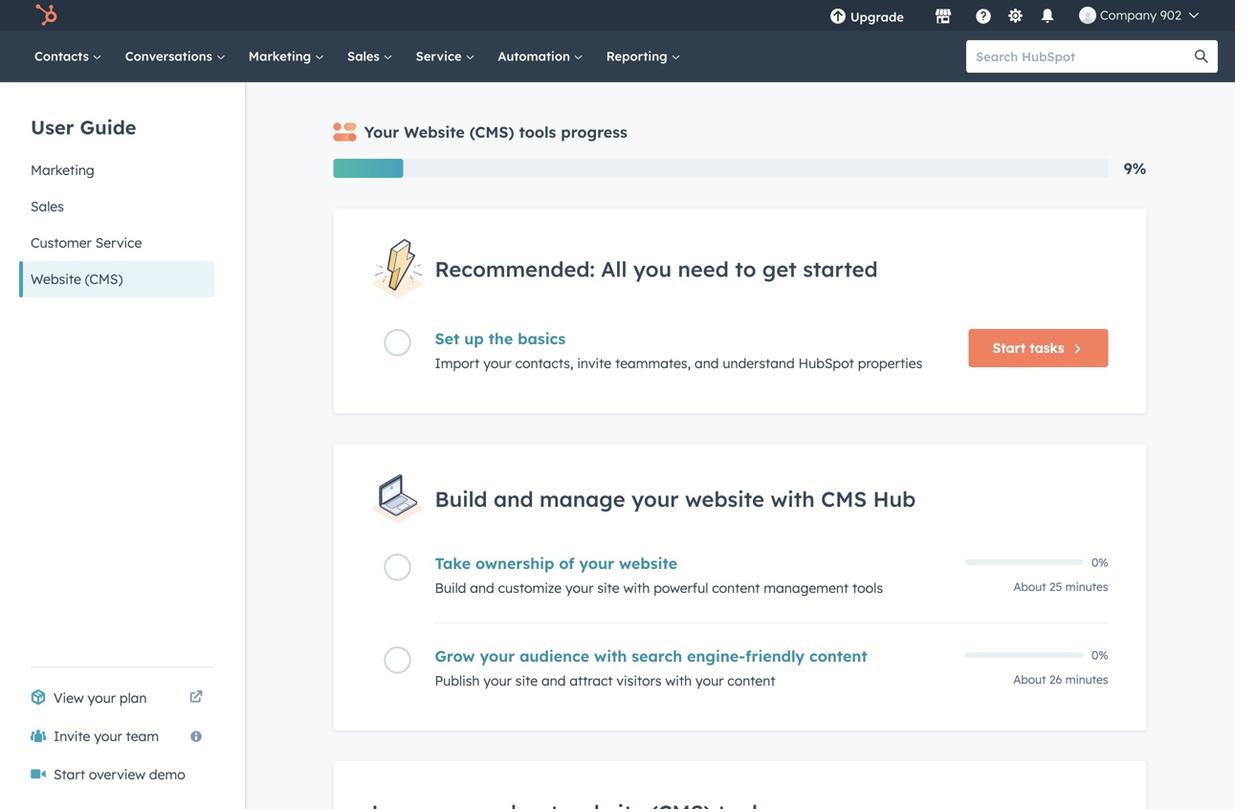 Task type: vqa. For each thing, say whether or not it's contained in the screenshot.
Marketing
yes



Task type: describe. For each thing, give the bounding box(es) containing it.
recommended:
[[435, 256, 595, 282]]

website (cms)
[[31, 271, 123, 287]]

2 vertical spatial content
[[727, 673, 775, 689]]

view
[[54, 690, 84, 707]]

plan
[[120, 690, 147, 707]]

your inside button
[[94, 728, 122, 745]]

customer service button
[[19, 225, 214, 261]]

0 vertical spatial (cms)
[[469, 122, 514, 142]]

understand
[[723, 355, 795, 372]]

1 horizontal spatial sales
[[347, 48, 383, 64]]

website inside "button"
[[31, 271, 81, 287]]

website for manage
[[685, 486, 764, 512]]

set up the basics button
[[435, 329, 953, 348]]

overview
[[89, 766, 145, 783]]

0% for take ownership of your website
[[1092, 555, 1108, 570]]

site inside grow your audience with search engine-friendly content publish your site and attract visitors with your content
[[515, 673, 538, 689]]

tools inside take ownership of your website build and customize your site with powerful content management tools
[[852, 580, 883, 597]]

9%
[[1124, 159, 1147, 178]]

visitors
[[617, 673, 662, 689]]

customer service
[[31, 234, 142, 251]]

recommended: all you need to get started
[[435, 256, 878, 282]]

25
[[1049, 580, 1062, 594]]

1 build from the top
[[435, 486, 487, 512]]

attract
[[570, 673, 613, 689]]

website (cms) button
[[19, 261, 214, 298]]

start overview demo
[[54, 766, 185, 783]]

start overview demo link
[[19, 756, 214, 794]]

to
[[735, 256, 756, 282]]

set
[[435, 329, 459, 348]]

start tasks
[[993, 340, 1064, 357]]

audience
[[520, 647, 589, 666]]

sales link
[[336, 31, 404, 82]]

website for of
[[619, 554, 677, 573]]

search
[[632, 647, 682, 666]]

conversations link
[[114, 31, 237, 82]]

about 26 minutes
[[1013, 673, 1108, 687]]

sales inside button
[[31, 198, 64, 215]]

guide
[[80, 115, 136, 139]]

ownership
[[476, 554, 554, 573]]

invite your team
[[54, 728, 159, 745]]

notifications image
[[1039, 9, 1056, 26]]

and inside set up the basics import your contacts, invite teammates, and understand hubspot properties
[[695, 355, 719, 372]]

Search HubSpot search field
[[966, 40, 1201, 73]]

management
[[764, 580, 849, 597]]

1 link opens in a new window image from the top
[[189, 687, 203, 710]]

your left plan
[[88, 690, 116, 707]]

powerful
[[654, 580, 708, 597]]

1 vertical spatial content
[[809, 647, 867, 666]]

invite
[[577, 355, 611, 372]]

friendly
[[745, 647, 805, 666]]

contacts
[[34, 48, 93, 64]]

your inside set up the basics import your contacts, invite teammates, and understand hubspot properties
[[483, 355, 512, 372]]

you
[[633, 256, 672, 282]]

marketplaces button
[[923, 0, 963, 31]]

need
[[678, 256, 729, 282]]

grow
[[435, 647, 475, 666]]

customize
[[498, 580, 562, 597]]

grow your audience with search engine-friendly content button
[[435, 647, 953, 666]]

your website (cms) tools progress progress bar
[[333, 159, 403, 178]]

take ownership of your website build and customize your site with powerful content management tools
[[435, 554, 883, 597]]

marketplaces image
[[935, 9, 952, 26]]

company
[[1100, 7, 1157, 23]]

about 25 minutes
[[1013, 580, 1108, 594]]

0 vertical spatial service
[[416, 48, 465, 64]]

0 vertical spatial tools
[[519, 122, 556, 142]]

team
[[126, 728, 159, 745]]

with down grow your audience with search engine-friendly content button
[[665, 673, 692, 689]]

automation link
[[486, 31, 595, 82]]

search image
[[1195, 50, 1208, 63]]

about for take ownership of your website
[[1013, 580, 1046, 594]]

user guide views element
[[19, 82, 214, 298]]

up
[[464, 329, 484, 348]]

your
[[364, 122, 399, 142]]

902
[[1160, 7, 1182, 23]]

conversations
[[125, 48, 216, 64]]

settings link
[[1004, 5, 1027, 25]]

content inside take ownership of your website build and customize your site with powerful content management tools
[[712, 580, 760, 597]]

company 902 button
[[1068, 0, 1210, 31]]

with inside take ownership of your website build and customize your site with powerful content management tools
[[623, 580, 650, 597]]



Task type: locate. For each thing, give the bounding box(es) containing it.
0 vertical spatial build
[[435, 486, 487, 512]]

0 vertical spatial content
[[712, 580, 760, 597]]

build
[[435, 486, 487, 512], [435, 580, 466, 597]]

marketing link
[[237, 31, 336, 82]]

1 horizontal spatial start
[[993, 340, 1026, 357]]

with left cms
[[771, 486, 815, 512]]

1 vertical spatial minutes
[[1065, 673, 1108, 687]]

notifications button
[[1031, 0, 1064, 31]]

2 link opens in a new window image from the top
[[189, 692, 203, 705]]

and
[[695, 355, 719, 372], [494, 486, 533, 512], [470, 580, 494, 597], [541, 673, 566, 689]]

mateo roberts image
[[1079, 7, 1096, 24]]

reporting
[[606, 48, 671, 64]]

content
[[712, 580, 760, 597], [809, 647, 867, 666], [727, 673, 775, 689]]

hubspot image
[[34, 4, 57, 27]]

start tasks button
[[969, 329, 1108, 368]]

website down customer
[[31, 271, 81, 287]]

build inside take ownership of your website build and customize your site with powerful content management tools
[[435, 580, 466, 597]]

content down friendly
[[727, 673, 775, 689]]

start for start overview demo
[[54, 766, 85, 783]]

minutes for take ownership of your website
[[1065, 580, 1108, 594]]

marketing down user
[[31, 162, 94, 178]]

1 horizontal spatial tools
[[852, 580, 883, 597]]

menu item
[[917, 0, 921, 31]]

1 vertical spatial marketing
[[31, 162, 94, 178]]

service right 'sales' link
[[416, 48, 465, 64]]

1 horizontal spatial marketing
[[249, 48, 315, 64]]

service link
[[404, 31, 486, 82]]

0% up about 26 minutes
[[1092, 648, 1108, 663]]

customer
[[31, 234, 92, 251]]

take
[[435, 554, 471, 573]]

content down take ownership of your website button
[[712, 580, 760, 597]]

user guide
[[31, 115, 136, 139]]

hubspot
[[798, 355, 854, 372]]

of
[[559, 554, 574, 573]]

hubspot link
[[23, 4, 72, 27]]

help image
[[975, 9, 992, 26]]

website inside take ownership of your website build and customize your site with powerful content management tools
[[619, 554, 677, 573]]

demo
[[149, 766, 185, 783]]

1 vertical spatial start
[[54, 766, 85, 783]]

minutes right 25
[[1065, 580, 1108, 594]]

start
[[993, 340, 1026, 357], [54, 766, 85, 783]]

sales button
[[19, 188, 214, 225]]

and up the ownership
[[494, 486, 533, 512]]

properties
[[858, 355, 923, 372]]

publish
[[435, 673, 480, 689]]

website right the your
[[404, 122, 465, 142]]

sales up customer
[[31, 198, 64, 215]]

manage
[[540, 486, 625, 512]]

1 vertical spatial website
[[619, 554, 677, 573]]

website
[[404, 122, 465, 142], [31, 271, 81, 287]]

your right of
[[579, 554, 614, 573]]

tools left progress on the top of page
[[519, 122, 556, 142]]

with left powerful
[[623, 580, 650, 597]]

minutes for grow your audience with search engine-friendly content
[[1065, 673, 1108, 687]]

1 minutes from the top
[[1065, 580, 1108, 594]]

your left team
[[94, 728, 122, 745]]

get
[[762, 256, 797, 282]]

grow your audience with search engine-friendly content publish your site and attract visitors with your content
[[435, 647, 867, 689]]

2 0% from the top
[[1092, 648, 1108, 663]]

marketing button
[[19, 152, 214, 188]]

company 902
[[1100, 7, 1182, 23]]

sales up the your
[[347, 48, 383, 64]]

menu
[[816, 0, 1212, 31]]

and down set up the basics button
[[695, 355, 719, 372]]

minutes right 26 at right
[[1065, 673, 1108, 687]]

2 about from the top
[[1013, 673, 1046, 687]]

minutes
[[1065, 580, 1108, 594], [1065, 673, 1108, 687]]

and down take
[[470, 580, 494, 597]]

0 vertical spatial about
[[1013, 580, 1046, 594]]

0 horizontal spatial website
[[31, 271, 81, 287]]

upgrade image
[[829, 9, 847, 26]]

0 horizontal spatial website
[[619, 554, 677, 573]]

1 vertical spatial site
[[515, 673, 538, 689]]

your website (cms) tools progress
[[364, 122, 627, 142]]

1 horizontal spatial website
[[404, 122, 465, 142]]

your down of
[[565, 580, 594, 597]]

1 horizontal spatial site
[[597, 580, 620, 597]]

build down take
[[435, 580, 466, 597]]

0 horizontal spatial sales
[[31, 198, 64, 215]]

1 horizontal spatial service
[[416, 48, 465, 64]]

1 vertical spatial 0%
[[1092, 648, 1108, 663]]

set up the basics import your contacts, invite teammates, and understand hubspot properties
[[435, 329, 923, 372]]

all
[[601, 256, 627, 282]]

hub
[[873, 486, 916, 512]]

site
[[597, 580, 620, 597], [515, 673, 538, 689]]

0 horizontal spatial start
[[54, 766, 85, 783]]

0 horizontal spatial service
[[95, 234, 142, 251]]

site down audience
[[515, 673, 538, 689]]

start inside button
[[993, 340, 1026, 357]]

website up powerful
[[619, 554, 677, 573]]

(cms) down automation
[[469, 122, 514, 142]]

0%
[[1092, 555, 1108, 570], [1092, 648, 1108, 663]]

sales
[[347, 48, 383, 64], [31, 198, 64, 215]]

engine-
[[687, 647, 745, 666]]

1 vertical spatial build
[[435, 580, 466, 597]]

1 vertical spatial sales
[[31, 198, 64, 215]]

2 minutes from the top
[[1065, 673, 1108, 687]]

site inside take ownership of your website build and customize your site with powerful content management tools
[[597, 580, 620, 597]]

invite your team button
[[19, 718, 214, 756]]

site left powerful
[[597, 580, 620, 597]]

0 horizontal spatial tools
[[519, 122, 556, 142]]

contacts link
[[23, 31, 114, 82]]

0 horizontal spatial site
[[515, 673, 538, 689]]

progress
[[561, 122, 627, 142]]

0 horizontal spatial (cms)
[[85, 271, 123, 287]]

tasks
[[1030, 340, 1064, 357]]

and inside take ownership of your website build and customize your site with powerful content management tools
[[470, 580, 494, 597]]

start down invite
[[54, 766, 85, 783]]

0 vertical spatial website
[[685, 486, 764, 512]]

0 vertical spatial minutes
[[1065, 580, 1108, 594]]

your
[[483, 355, 512, 372], [632, 486, 679, 512], [579, 554, 614, 573], [565, 580, 594, 597], [480, 647, 515, 666], [484, 673, 512, 689], [696, 673, 724, 689], [88, 690, 116, 707], [94, 728, 122, 745]]

1 vertical spatial website
[[31, 271, 81, 287]]

1 vertical spatial tools
[[852, 580, 883, 597]]

0 vertical spatial 0%
[[1092, 555, 1108, 570]]

your right the grow
[[480, 647, 515, 666]]

0 vertical spatial website
[[404, 122, 465, 142]]

2 build from the top
[[435, 580, 466, 597]]

1 horizontal spatial website
[[685, 486, 764, 512]]

view your plan
[[54, 690, 147, 707]]

(cms) down customer service button
[[85, 271, 123, 287]]

0 horizontal spatial marketing
[[31, 162, 94, 178]]

1 vertical spatial service
[[95, 234, 142, 251]]

link opens in a new window image
[[189, 687, 203, 710], [189, 692, 203, 705]]

marketing left 'sales' link
[[249, 48, 315, 64]]

your right manage
[[632, 486, 679, 512]]

0 vertical spatial sales
[[347, 48, 383, 64]]

start for start tasks
[[993, 340, 1026, 357]]

upgrade
[[850, 9, 904, 25]]

0 vertical spatial marketing
[[249, 48, 315, 64]]

0% up about 25 minutes
[[1092, 555, 1108, 570]]

0 vertical spatial site
[[597, 580, 620, 597]]

user
[[31, 115, 74, 139]]

automation
[[498, 48, 574, 64]]

marketing inside button
[[31, 162, 94, 178]]

cms
[[821, 486, 867, 512]]

tools right management
[[852, 580, 883, 597]]

settings image
[[1007, 8, 1024, 25]]

0% for grow your audience with search engine-friendly content
[[1092, 648, 1108, 663]]

your down the the
[[483, 355, 512, 372]]

service inside button
[[95, 234, 142, 251]]

about left 26 at right
[[1013, 673, 1046, 687]]

build up take
[[435, 486, 487, 512]]

1 vertical spatial about
[[1013, 673, 1046, 687]]

menu containing company 902
[[816, 0, 1212, 31]]

take ownership of your website button
[[435, 554, 953, 573]]

website up take ownership of your website button
[[685, 486, 764, 512]]

started
[[803, 256, 878, 282]]

invite
[[54, 728, 90, 745]]

(cms)
[[469, 122, 514, 142], [85, 271, 123, 287]]

0 vertical spatial start
[[993, 340, 1026, 357]]

help button
[[967, 0, 1000, 31]]

and down audience
[[541, 673, 566, 689]]

about left 25
[[1013, 580, 1046, 594]]

marketing
[[249, 48, 315, 64], [31, 162, 94, 178]]

import
[[435, 355, 480, 372]]

basics
[[518, 329, 566, 348]]

about for grow your audience with search engine-friendly content
[[1013, 673, 1046, 687]]

1 0% from the top
[[1092, 555, 1108, 570]]

with
[[771, 486, 815, 512], [623, 580, 650, 597], [594, 647, 627, 666], [665, 673, 692, 689]]

view your plan link
[[19, 679, 214, 718]]

the
[[488, 329, 513, 348]]

search button
[[1185, 40, 1218, 73]]

build and manage your website with cms hub
[[435, 486, 916, 512]]

teammates,
[[615, 355, 691, 372]]

1 horizontal spatial (cms)
[[469, 122, 514, 142]]

service down sales button
[[95, 234, 142, 251]]

your right the publish
[[484, 673, 512, 689]]

1 about from the top
[[1013, 580, 1046, 594]]

26
[[1049, 673, 1062, 687]]

start left 'tasks'
[[993, 340, 1026, 357]]

reporting link
[[595, 31, 692, 82]]

about
[[1013, 580, 1046, 594], [1013, 673, 1046, 687]]

(cms) inside "button"
[[85, 271, 123, 287]]

your down engine-
[[696, 673, 724, 689]]

with up the attract
[[594, 647, 627, 666]]

content right friendly
[[809, 647, 867, 666]]

and inside grow your audience with search engine-friendly content publish your site and attract visitors with your content
[[541, 673, 566, 689]]

1 vertical spatial (cms)
[[85, 271, 123, 287]]

contacts,
[[515, 355, 573, 372]]



